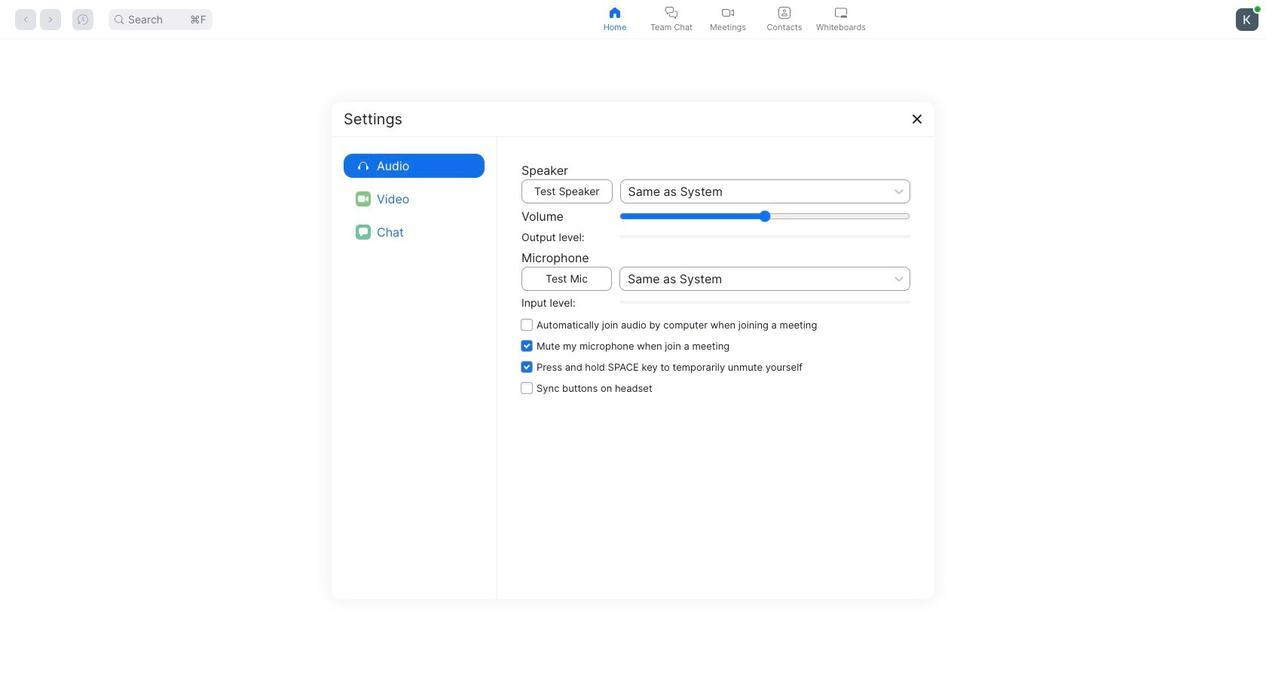 Task type: locate. For each thing, give the bounding box(es) containing it.
home small image
[[609, 6, 621, 18]]

1 progress bar from the top
[[619, 235, 910, 238]]

close image
[[911, 113, 923, 125]]

home small image
[[609, 6, 621, 18]]

plus squircle image
[[506, 278, 540, 311], [506, 278, 540, 311]]

video on image
[[722, 6, 734, 18], [356, 191, 371, 206], [358, 193, 368, 204]]

close image
[[911, 113, 923, 125]]

magnifier image
[[115, 15, 124, 24]]

tab list
[[587, 0, 869, 38]]

chat image
[[356, 224, 371, 239]]

team chat image
[[665, 6, 677, 18], [665, 6, 677, 18]]

None range field
[[619, 210, 910, 222]]

whiteboard small image
[[835, 6, 847, 18], [835, 6, 847, 18]]

profile contact image
[[778, 6, 791, 18], [778, 6, 791, 18]]

tab panel
[[0, 39, 1266, 700]]

0 vertical spatial progress bar
[[619, 235, 910, 238]]

None checkbox
[[521, 335, 910, 356], [521, 377, 910, 398], [521, 335, 910, 356], [521, 377, 910, 398]]

None checkbox
[[521, 314, 910, 335], [521, 356, 910, 377], [521, 314, 910, 335], [521, 356, 910, 377]]

headphone image
[[356, 158, 371, 173], [358, 160, 368, 171]]

progress bar
[[619, 235, 910, 238], [619, 301, 910, 304]]

online image
[[1255, 6, 1261, 12], [1255, 6, 1261, 12]]

2 progress bar from the top
[[619, 301, 910, 304]]

1 vertical spatial progress bar
[[619, 301, 910, 304]]



Task type: vqa. For each thing, say whether or not it's contained in the screenshot.
Do Not Disturb icon on the top right of the page
no



Task type: describe. For each thing, give the bounding box(es) containing it.
settings tab list
[[344, 149, 485, 248]]

magnifier image
[[115, 15, 124, 24]]

chat image
[[359, 227, 368, 236]]

video on image
[[722, 6, 734, 18]]



